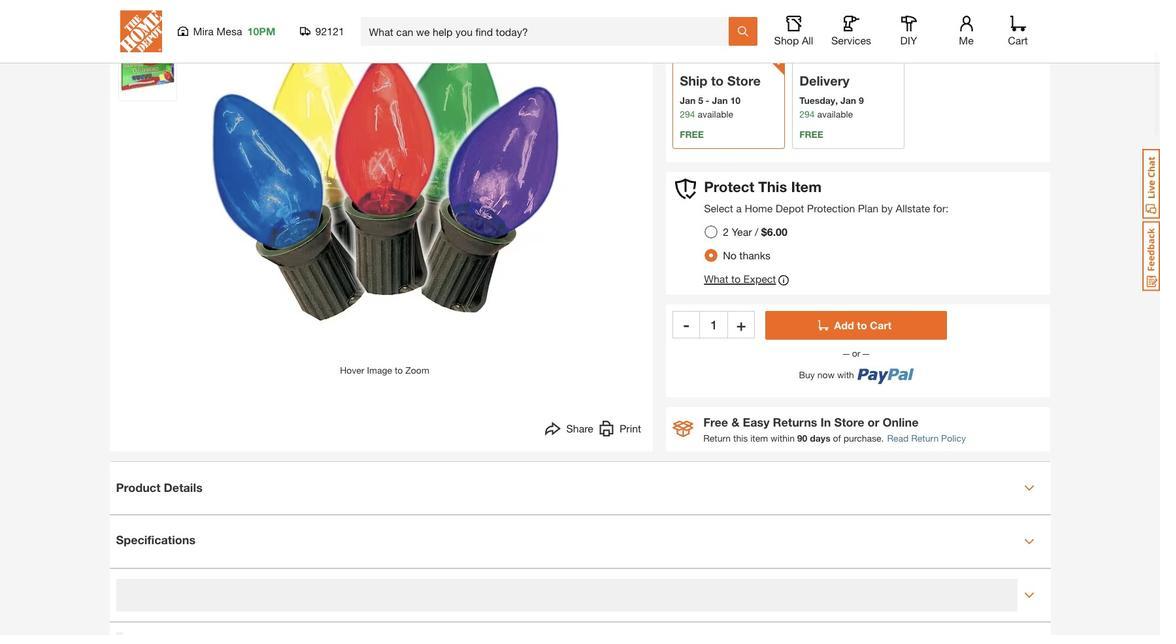 Task type: describe. For each thing, give the bounding box(es) containing it.
at
[[704, 37, 711, 48]]

buy now with
[[799, 370, 855, 381]]

- inside ship to store jan 5 - jan 10 294 available
[[706, 95, 710, 106]]

specifications
[[116, 533, 196, 547]]

mira mesa 10pm
[[193, 25, 276, 37]]

to for store
[[711, 73, 724, 88]]

protection
[[807, 202, 855, 214]]

diy button
[[888, 16, 930, 47]]

now
[[818, 370, 835, 381]]

0 horizontal spatial mira
[[193, 25, 214, 37]]

store inside ship to store jan 5 - jan 10 294 available
[[728, 73, 761, 88]]

read return policy link
[[888, 431, 966, 445]]

plan
[[858, 202, 879, 214]]

hover image to zoom
[[340, 365, 429, 376]]

for:
[[934, 202, 949, 214]]

cart inside add to cart button
[[870, 319, 892, 331]]

me
[[959, 34, 974, 46]]

caret image for product details
[[1024, 483, 1035, 494]]

details
[[164, 481, 203, 495]]

shop all button
[[773, 16, 815, 47]]

icon image
[[673, 421, 694, 438]]

or inside 'free & easy returns in store or online return this item within 90 days of purchase. read return policy'
[[868, 415, 880, 429]]

caret image for specifications
[[1024, 537, 1035, 547]]

3 caret image from the top
[[1024, 590, 1035, 601]]

ship to store jan 5 - jan 10 294 available
[[680, 73, 761, 120]]

zoom
[[406, 365, 429, 376]]

year
[[732, 225, 752, 238]]

add
[[835, 319, 854, 331]]

delivery
[[800, 73, 850, 88]]

2 year / $6.00
[[723, 225, 788, 238]]

/
[[755, 225, 759, 238]]

- button
[[673, 311, 700, 339]]

allstate
[[896, 202, 931, 214]]

specifications button
[[110, 516, 1051, 568]]

print button
[[599, 421, 642, 440]]

+
[[737, 316, 746, 334]]

294 inside ship to store jan 5 - jan 10 294 available
[[680, 109, 695, 120]]

thanks
[[740, 249, 771, 261]]

online
[[883, 415, 919, 429]]

90
[[798, 433, 808, 444]]

delivering
[[793, 37, 833, 48]]

item
[[751, 433, 768, 444]]

this
[[759, 179, 787, 196]]

to for cart
[[857, 319, 867, 331]]

depot
[[776, 202, 804, 214]]

buy
[[799, 370, 815, 381]]

what to expect button
[[704, 273, 789, 288]]

add to cart button
[[766, 311, 948, 340]]

1 jan from the left
[[680, 95, 696, 106]]

this
[[734, 433, 748, 444]]

services button
[[831, 16, 873, 47]]

&
[[732, 415, 740, 429]]

what
[[704, 273, 729, 285]]

policy
[[942, 433, 966, 444]]

delivery tuesday, jan 9 294 available
[[800, 73, 864, 120]]

buy now with button
[[766, 360, 948, 385]]

1 return from the left
[[704, 433, 731, 444]]

product details
[[116, 481, 203, 495]]

diy
[[901, 34, 918, 46]]

hover image to zoom button
[[189, 0, 581, 377]]

10pm
[[247, 25, 276, 37]]

feedback link image
[[1143, 221, 1161, 292]]

ship
[[680, 73, 708, 88]]

294 inside delivery tuesday, jan 9 294 available
[[800, 109, 815, 120]]

10
[[731, 95, 741, 106]]

free & easy returns in store or online return this item within 90 days of purchase. read return policy
[[704, 415, 966, 444]]

1 horizontal spatial mesa
[[734, 37, 757, 48]]

home
[[745, 202, 773, 214]]

brite star christmas string lights 37 839 00 c3.1 image
[[119, 43, 176, 101]]

92121 link
[[846, 36, 872, 50]]

$6.00
[[762, 225, 788, 238]]

services
[[832, 34, 872, 46]]

available inside ship to store jan 5 - jan 10 294 available
[[698, 109, 734, 120]]

protect this item select a home depot protection plan by allstate for:
[[704, 179, 949, 214]]

no thanks
[[723, 249, 771, 261]]

a
[[736, 202, 742, 214]]

pickup at mira mesa
[[673, 37, 757, 48]]

cart link
[[1004, 16, 1033, 47]]

protect
[[704, 179, 755, 196]]

add to cart
[[835, 319, 892, 331]]

to inside button
[[395, 365, 403, 376]]

- inside button
[[684, 316, 690, 334]]

store inside 'free & easy returns in store or online return this item within 90 days of purchase. read return policy'
[[835, 415, 865, 429]]

free for to
[[680, 129, 704, 140]]

read
[[888, 433, 909, 444]]

product
[[116, 481, 161, 495]]



Task type: locate. For each thing, give the bounding box(es) containing it.
returns
[[773, 415, 818, 429]]

easy
[[743, 415, 770, 429]]

1 horizontal spatial 92121
[[846, 37, 872, 49]]

to
[[835, 37, 844, 48], [711, 73, 724, 88], [732, 273, 741, 285], [857, 319, 867, 331], [395, 365, 403, 376]]

5
[[698, 95, 704, 106]]

free
[[704, 415, 729, 429]]

2 jan from the left
[[712, 95, 728, 106]]

1 horizontal spatial -
[[706, 95, 710, 106]]

92121
[[315, 25, 345, 37], [846, 37, 872, 49]]

cart inside cart link
[[1008, 34, 1028, 46]]

product details button
[[110, 462, 1051, 514]]

0 vertical spatial cart
[[1008, 34, 1028, 46]]

0 horizontal spatial mesa
[[217, 25, 242, 37]]

store up 10
[[728, 73, 761, 88]]

0 vertical spatial store
[[728, 73, 761, 88]]

or up purchase.
[[868, 415, 880, 429]]

to left 92121 link
[[835, 37, 844, 48]]

free
[[680, 129, 704, 140], [800, 129, 824, 140]]

mesa left 10pm
[[217, 25, 242, 37]]

expect
[[744, 273, 776, 285]]

0 vertical spatial caret image
[[1024, 483, 1035, 494]]

no
[[723, 249, 737, 261]]

1 vertical spatial cart
[[870, 319, 892, 331]]

pickup
[[673, 37, 701, 48]]

what to expect
[[704, 273, 776, 285]]

1 horizontal spatial free
[[800, 129, 824, 140]]

select
[[704, 202, 734, 214]]

mira
[[193, 25, 214, 37], [714, 37, 732, 48]]

1 vertical spatial caret image
[[1024, 537, 1035, 547]]

1 horizontal spatial cart
[[1008, 34, 1028, 46]]

cart right add
[[870, 319, 892, 331]]

caret image inside specifications button
[[1024, 537, 1035, 547]]

caret image inside product details button
[[1024, 483, 1035, 494]]

return right read
[[912, 433, 939, 444]]

return
[[704, 433, 731, 444], [912, 433, 939, 444]]

free down 'tuesday,'
[[800, 129, 824, 140]]

shop
[[775, 34, 799, 46]]

purchase.
[[844, 433, 884, 444]]

2 available from the left
[[818, 109, 853, 120]]

jan
[[680, 95, 696, 106], [712, 95, 728, 106], [841, 95, 857, 106]]

0 horizontal spatial free
[[680, 129, 704, 140]]

to inside "button"
[[732, 273, 741, 285]]

item
[[791, 179, 822, 196]]

What can we help you find today? search field
[[369, 18, 728, 45]]

mesa
[[217, 25, 242, 37], [734, 37, 757, 48]]

the home depot logo image
[[120, 10, 162, 52]]

share
[[567, 422, 594, 435]]

jan left 5
[[680, 95, 696, 106]]

294 down 'tuesday,'
[[800, 109, 815, 120]]

shop all
[[775, 34, 814, 46]]

1 vertical spatial or
[[868, 415, 880, 429]]

to right add
[[857, 319, 867, 331]]

1 horizontal spatial mira
[[714, 37, 732, 48]]

1 294 from the left
[[680, 109, 695, 120]]

0 vertical spatial -
[[706, 95, 710, 106]]

mesa right at
[[734, 37, 757, 48]]

image
[[367, 365, 392, 376]]

mira right at
[[714, 37, 732, 48]]

-
[[706, 95, 710, 106], [684, 316, 690, 334]]

- left + button
[[684, 316, 690, 334]]

store up of
[[835, 415, 865, 429]]

1 available from the left
[[698, 109, 734, 120]]

option group containing 2 year /
[[700, 220, 798, 267]]

share button
[[546, 421, 594, 440]]

1 free from the left
[[680, 129, 704, 140]]

92121 inside button
[[315, 25, 345, 37]]

2 294 from the left
[[800, 109, 815, 120]]

available down 'tuesday,'
[[818, 109, 853, 120]]

1 horizontal spatial store
[[835, 415, 865, 429]]

0 horizontal spatial return
[[704, 433, 731, 444]]

1 caret image from the top
[[1024, 483, 1035, 494]]

cart right me
[[1008, 34, 1028, 46]]

to right what
[[732, 273, 741, 285]]

mira left 10pm
[[193, 25, 214, 37]]

to left zoom
[[395, 365, 403, 376]]

within
[[771, 433, 795, 444]]

delivering to 92121
[[793, 37, 872, 49]]

caret image
[[1024, 483, 1035, 494], [1024, 537, 1035, 547], [1024, 590, 1035, 601]]

return down free
[[704, 433, 731, 444]]

1 horizontal spatial or
[[868, 415, 880, 429]]

option group
[[700, 220, 798, 267]]

0 horizontal spatial -
[[684, 316, 690, 334]]

2 vertical spatial caret image
[[1024, 590, 1035, 601]]

None field
[[700, 311, 728, 339]]

to inside delivering to 92121
[[835, 37, 844, 48]]

to inside button
[[857, 319, 867, 331]]

print
[[620, 422, 642, 435]]

mira mesa button
[[714, 37, 757, 48]]

0 horizontal spatial available
[[698, 109, 734, 120]]

hover
[[340, 365, 365, 376]]

0 horizontal spatial store
[[728, 73, 761, 88]]

by
[[882, 202, 893, 214]]

tuesday,
[[800, 95, 838, 106]]

0 horizontal spatial cart
[[870, 319, 892, 331]]

available down 5
[[698, 109, 734, 120]]

1 horizontal spatial available
[[818, 109, 853, 120]]

92121 button
[[300, 25, 345, 38]]

jan left 10
[[712, 95, 728, 106]]

jan inside delivery tuesday, jan 9 294 available
[[841, 95, 857, 106]]

294
[[680, 109, 695, 120], [800, 109, 815, 120]]

of
[[833, 433, 841, 444]]

1 vertical spatial store
[[835, 415, 865, 429]]

to for 92121
[[835, 37, 844, 48]]

or up buy now with 'button' in the right of the page
[[850, 348, 863, 359]]

0 horizontal spatial or
[[850, 348, 863, 359]]

0 horizontal spatial jan
[[680, 95, 696, 106]]

0 horizontal spatial 294
[[680, 109, 695, 120]]

to right ship
[[711, 73, 724, 88]]

or
[[850, 348, 863, 359], [868, 415, 880, 429]]

free down 5
[[680, 129, 704, 140]]

2 free from the left
[[800, 129, 824, 140]]

3 jan from the left
[[841, 95, 857, 106]]

+ button
[[728, 311, 755, 339]]

available inside delivery tuesday, jan 9 294 available
[[818, 109, 853, 120]]

store
[[728, 73, 761, 88], [835, 415, 865, 429]]

- right 5
[[706, 95, 710, 106]]

294 down ship
[[680, 109, 695, 120]]

with
[[838, 370, 855, 381]]

1 horizontal spatial 294
[[800, 109, 815, 120]]

0 horizontal spatial 92121
[[315, 25, 345, 37]]

2
[[723, 225, 729, 238]]

92121 inside delivering to 92121
[[846, 37, 872, 49]]

available
[[698, 109, 734, 120], [818, 109, 853, 120]]

jan left 9
[[841, 95, 857, 106]]

in
[[821, 415, 831, 429]]

1 horizontal spatial jan
[[712, 95, 728, 106]]

2 return from the left
[[912, 433, 939, 444]]

all
[[802, 34, 814, 46]]

1 vertical spatial -
[[684, 316, 690, 334]]

2 horizontal spatial jan
[[841, 95, 857, 106]]

0 vertical spatial or
[[850, 348, 863, 359]]

to for expect
[[732, 273, 741, 285]]

me button
[[946, 16, 988, 47]]

free for tuesday,
[[800, 129, 824, 140]]

days
[[810, 433, 831, 444]]

brite star christmas string lights 37 839 00 64.0 image
[[119, 0, 176, 31]]

2 caret image from the top
[[1024, 537, 1035, 547]]

cart
[[1008, 34, 1028, 46], [870, 319, 892, 331]]

9
[[859, 95, 864, 106]]

to inside ship to store jan 5 - jan 10 294 available
[[711, 73, 724, 88]]

1 horizontal spatial return
[[912, 433, 939, 444]]



Task type: vqa. For each thing, say whether or not it's contained in the screenshot.
Share button at the bottom of page
yes



